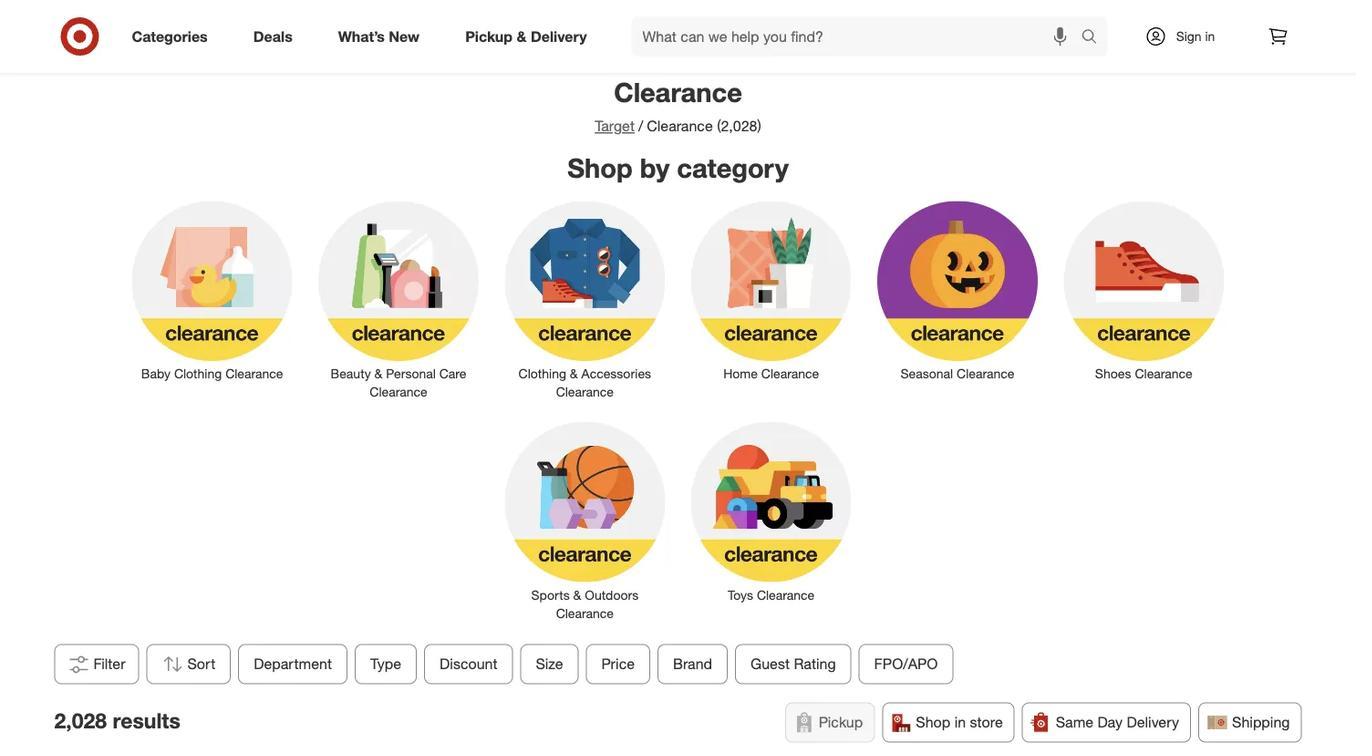 Task type: locate. For each thing, give the bounding box(es) containing it.
in
[[1205, 28, 1215, 44], [955, 714, 966, 731]]

save
[[571, 31, 599, 47]]

sign in
[[1176, 28, 1215, 44]]

target link
[[595, 117, 635, 135]]

top
[[620, 31, 639, 47]]

2 clothing from the left
[[519, 366, 566, 382]]

pickup for pickup & delivery
[[465, 27, 513, 45]]

delivery down the "score" at the left of the page
[[531, 27, 587, 45]]

1 horizontal spatial clothing
[[519, 366, 566, 382]]

deals link
[[238, 16, 315, 57]]

1 vertical spatial delivery
[[1127, 714, 1180, 731]]

clothing inside "link"
[[174, 366, 222, 382]]

sign in link
[[1130, 16, 1244, 57]]

home clearance
[[724, 366, 819, 382]]

guest
[[751, 655, 790, 673]]

fpo/apo
[[875, 655, 938, 673]]

guest rating button
[[735, 644, 852, 684]]

black
[[710, 5, 756, 26]]

1 horizontal spatial in
[[1205, 28, 1215, 44]]

deals
[[816, 5, 862, 26], [253, 27, 293, 45]]

1 horizontal spatial shop
[[916, 714, 951, 731]]

delivery inside button
[[1127, 714, 1180, 731]]

new
[[389, 27, 420, 45]]

& left accessories
[[570, 366, 578, 382]]

clothing right baby
[[174, 366, 222, 382]]

&
[[517, 27, 527, 45], [671, 31, 679, 47], [375, 366, 383, 382], [570, 366, 578, 382], [573, 587, 581, 603]]

0 vertical spatial deals
[[816, 5, 862, 26]]

home clearance link
[[678, 197, 865, 383]]

1 horizontal spatial delivery
[[1127, 714, 1180, 731]]

on
[[602, 31, 617, 47]]

results
[[113, 708, 180, 733]]

0 horizontal spatial deals
[[253, 27, 293, 45]]

now
[[867, 5, 902, 26]]

home
[[724, 366, 758, 382]]

pickup right new
[[465, 27, 513, 45]]

1 vertical spatial pickup
[[819, 714, 863, 731]]

0 vertical spatial delivery
[[531, 27, 587, 45]]

day
[[1098, 714, 1123, 731]]

in for sign
[[1205, 28, 1215, 44]]

sort button
[[147, 644, 231, 684]]

& right sports
[[573, 587, 581, 603]]

& left save
[[517, 27, 527, 45]]

delivery
[[531, 27, 587, 45], [1127, 714, 1180, 731]]

clearance inside the sports & outdoors clearance
[[556, 605, 614, 621]]

0 vertical spatial shop
[[568, 151, 633, 184]]

shop by category
[[568, 151, 789, 184]]

in left store
[[955, 714, 966, 731]]

categories
[[132, 27, 208, 45]]

toys clearance link
[[678, 418, 865, 604]]

clearance
[[614, 76, 742, 108], [647, 117, 713, 135], [225, 366, 283, 382], [761, 366, 819, 382], [957, 366, 1015, 382], [1135, 366, 1193, 382], [370, 384, 428, 400], [556, 384, 614, 400], [757, 587, 815, 603], [556, 605, 614, 621]]

1 clothing from the left
[[174, 366, 222, 382]]

baby clothing clearance link
[[119, 197, 305, 383]]

shop in store button
[[882, 703, 1015, 743]]

0 horizontal spatial in
[[955, 714, 966, 731]]

score
[[571, 5, 619, 26]]

pickup inside button
[[819, 714, 863, 731]]

shop down the target
[[568, 151, 633, 184]]

department button
[[238, 644, 348, 684]]

brand button
[[658, 644, 728, 684]]

& inside score incredible black friday deals now save on top gifts & find new deals each week.
[[671, 31, 679, 47]]

accessories
[[582, 366, 651, 382]]

0 horizontal spatial shop
[[568, 151, 633, 184]]

guest rating
[[751, 655, 836, 673]]

1 horizontal spatial pickup
[[819, 714, 863, 731]]

each
[[769, 31, 797, 47]]

department
[[254, 655, 332, 673]]

in right sign
[[1205, 28, 1215, 44]]

& inside clothing & accessories clearance
[[570, 366, 578, 382]]

shop inside button
[[916, 714, 951, 731]]

incredible
[[624, 5, 705, 26]]

same day delivery
[[1056, 714, 1180, 731]]

shop
[[568, 151, 633, 184], [916, 714, 951, 731]]

shop for shop in store
[[916, 714, 951, 731]]

delivery right day
[[1127, 714, 1180, 731]]

in inside button
[[955, 714, 966, 731]]

1 vertical spatial in
[[955, 714, 966, 731]]

discount button
[[424, 644, 513, 684]]

clothing inside clothing & accessories clearance
[[519, 366, 566, 382]]

shop left store
[[916, 714, 951, 731]]

what's new
[[338, 27, 420, 45]]

friday
[[761, 5, 811, 26]]

2,028 results
[[54, 708, 180, 733]]

size
[[536, 655, 563, 673]]

pickup & delivery link
[[450, 16, 610, 57]]

type button
[[355, 644, 417, 684]]

shoes
[[1095, 366, 1132, 382]]

& inside the sports & outdoors clearance
[[573, 587, 581, 603]]

toys
[[728, 587, 753, 603]]

0 vertical spatial pickup
[[465, 27, 513, 45]]

seasonal clearance
[[901, 366, 1015, 382]]

search
[[1073, 29, 1117, 47]]

0 horizontal spatial clothing
[[174, 366, 222, 382]]

0 horizontal spatial delivery
[[531, 27, 587, 45]]

0 horizontal spatial pickup
[[465, 27, 513, 45]]

clothing
[[174, 366, 222, 382], [519, 366, 566, 382]]

What can we help you find? suggestions appear below search field
[[632, 16, 1086, 57]]

pickup button
[[785, 703, 875, 743]]

sort
[[188, 655, 216, 673]]

deals up week.
[[816, 5, 862, 26]]

rating
[[794, 655, 836, 673]]

& inside beauty & personal care clearance
[[375, 366, 383, 382]]

what's new link
[[323, 16, 443, 57]]

clothing left accessories
[[519, 366, 566, 382]]

& left find
[[671, 31, 679, 47]]

pickup down rating
[[819, 714, 863, 731]]

1 vertical spatial shop
[[916, 714, 951, 731]]

score incredible black friday deals now save on top gifts & find new deals each week.
[[571, 5, 902, 47]]

clearance inside clothing & accessories clearance
[[556, 384, 614, 400]]

pickup
[[465, 27, 513, 45], [819, 714, 863, 731]]

& right the beauty
[[375, 366, 383, 382]]

deals left what's
[[253, 27, 293, 45]]

price button
[[586, 644, 651, 684]]

1 horizontal spatial deals
[[816, 5, 862, 26]]

0 vertical spatial in
[[1205, 28, 1215, 44]]

& for beauty & personal care clearance
[[375, 366, 383, 382]]



Task type: describe. For each thing, give the bounding box(es) containing it.
filter button
[[54, 644, 139, 684]]

baby clothing clearance
[[141, 366, 283, 382]]

2,028
[[54, 708, 107, 733]]

seasonal
[[901, 366, 953, 382]]

type
[[370, 655, 402, 673]]

in for shop
[[955, 714, 966, 731]]

by
[[640, 151, 670, 184]]

pickup for pickup
[[819, 714, 863, 731]]

/
[[638, 117, 643, 135]]

same
[[1056, 714, 1094, 731]]

deals inside score incredible black friday deals now save on top gifts & find new deals each week.
[[816, 5, 862, 26]]

shipping
[[1232, 714, 1290, 731]]

sports & outdoors clearance
[[531, 587, 639, 621]]

baby
[[141, 366, 171, 382]]

delivery for same day delivery
[[1127, 714, 1180, 731]]

gifts
[[643, 31, 667, 47]]

filter
[[93, 655, 126, 673]]

store
[[970, 714, 1003, 731]]

find
[[683, 31, 704, 47]]

same day delivery button
[[1022, 703, 1191, 743]]

& for clothing & accessories clearance
[[570, 366, 578, 382]]

clearance target / clearance (2,028)
[[595, 76, 761, 135]]

clearance inside "link"
[[225, 366, 283, 382]]

personal
[[386, 366, 436, 382]]

price
[[602, 655, 635, 673]]

discount
[[440, 655, 498, 673]]

deals
[[735, 31, 765, 47]]

brand
[[673, 655, 713, 673]]

what's
[[338, 27, 385, 45]]

1 vertical spatial deals
[[253, 27, 293, 45]]

beauty
[[331, 366, 371, 382]]

search button
[[1073, 16, 1117, 60]]

clothing & accessories clearance
[[519, 366, 651, 400]]

& for sports & outdoors clearance
[[573, 587, 581, 603]]

shoes clearance
[[1095, 366, 1193, 382]]

seasonal clearance link
[[865, 197, 1051, 383]]

beauty & personal care clearance link
[[305, 197, 492, 402]]

fpo/apo button
[[859, 644, 954, 684]]

categories link
[[116, 16, 231, 57]]

category
[[677, 151, 789, 184]]

size button
[[521, 644, 579, 684]]

shipping button
[[1199, 703, 1302, 743]]

clothing & accessories clearance link
[[492, 197, 678, 402]]

toys clearance
[[728, 587, 815, 603]]

new
[[707, 31, 731, 47]]

shop for shop by category
[[568, 151, 633, 184]]

care
[[439, 366, 467, 382]]

sports & outdoors clearance link
[[492, 418, 678, 622]]

& for pickup & delivery
[[517, 27, 527, 45]]

sign
[[1176, 28, 1202, 44]]

shop in store
[[916, 714, 1003, 731]]

delivery for pickup & delivery
[[531, 27, 587, 45]]

sports
[[531, 587, 570, 603]]

week.
[[800, 31, 834, 47]]

beauty & personal care clearance
[[331, 366, 467, 400]]

(2,028)
[[717, 117, 761, 135]]

clearance inside beauty & personal care clearance
[[370, 384, 428, 400]]

pickup & delivery
[[465, 27, 587, 45]]

outdoors
[[585, 587, 639, 603]]

shoes clearance link
[[1051, 197, 1237, 383]]

target
[[595, 117, 635, 135]]



Task type: vqa. For each thing, say whether or not it's contained in the screenshot.
the rightmost INCHES
no



